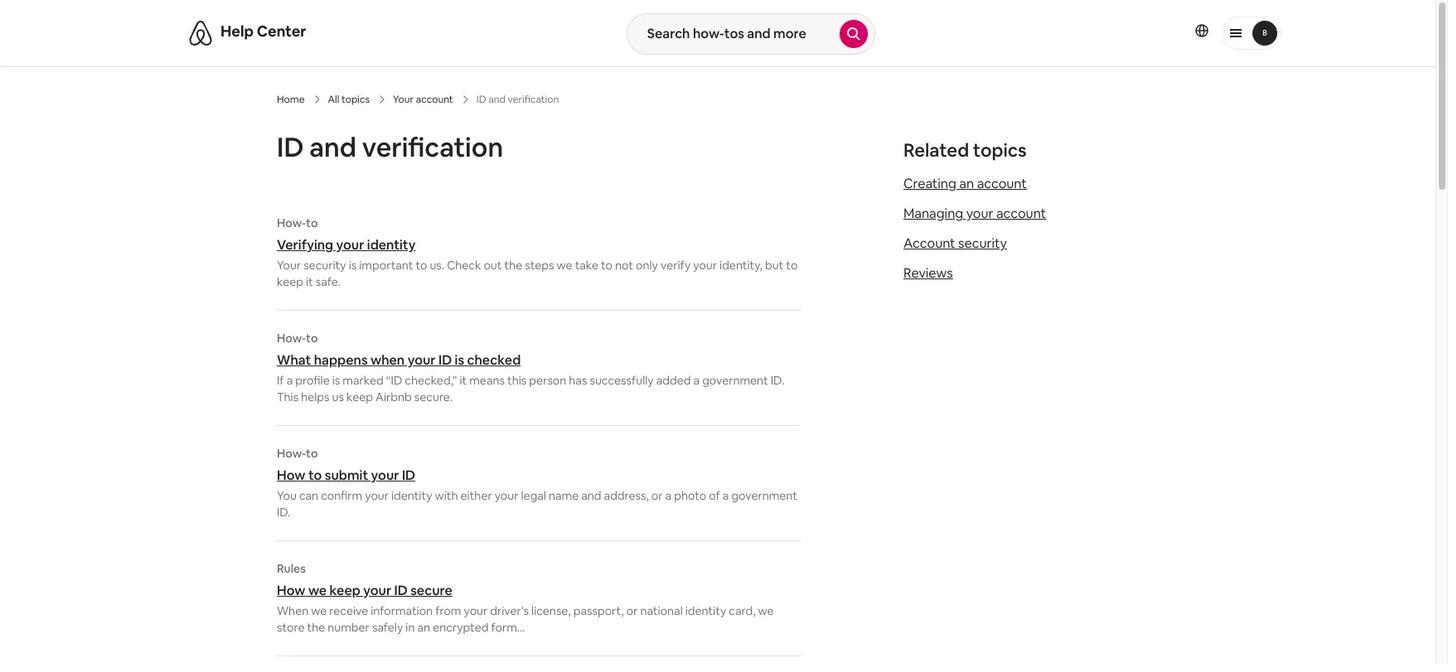 Task type: describe. For each thing, give the bounding box(es) containing it.
help
[[221, 22, 254, 41]]

with
[[435, 488, 458, 503]]

when
[[371, 352, 405, 369]]

we inside how-to verifying your identity your security is important to us. check out the steps we take to not only verify your identity, but to keep it safe.
[[557, 258, 573, 273]]

security inside how-to verifying your identity your security is important to us. check out the steps we take to not only verify your identity, but to keep it safe.
[[304, 258, 346, 273]]

steps
[[525, 258, 554, 273]]

creating an account
[[904, 175, 1027, 192]]

check
[[447, 258, 481, 273]]

important
[[359, 258, 413, 273]]

your right verify
[[694, 258, 717, 273]]

your account
[[393, 93, 453, 106]]

safely
[[372, 620, 403, 635]]

we up when
[[308, 582, 327, 600]]

topics for all topics
[[342, 93, 370, 106]]

encrypted
[[433, 620, 489, 635]]

creating an account link
[[904, 175, 1027, 192]]

passport,
[[574, 604, 624, 619]]

id. for can
[[277, 505, 291, 520]]

topics for related topics
[[973, 139, 1027, 162]]

the inside rules how we keep your id secure when we receive information from your driver's license, passport, or national identity card, we store the number safely in an encrypted form…
[[307, 620, 325, 635]]

how to submit your id element
[[277, 446, 801, 521]]

airbnb homepage image
[[187, 20, 214, 46]]

when
[[277, 604, 309, 619]]

related topics
[[904, 139, 1027, 162]]

government for how to submit your id
[[732, 488, 798, 503]]

marked
[[343, 373, 384, 388]]

we right when
[[311, 604, 327, 619]]

not
[[615, 258, 634, 273]]

us
[[332, 390, 344, 405]]

checked
[[467, 352, 521, 369]]

driver's
[[490, 604, 529, 619]]

main navigation menu image
[[1253, 21, 1278, 46]]

1 horizontal spatial your
[[393, 93, 414, 106]]

reviews
[[904, 265, 953, 282]]

number
[[328, 620, 370, 635]]

profile
[[296, 373, 330, 388]]

an inside rules how we keep your id secure when we receive information from your driver's license, passport, or national identity card, we store the number safely in an encrypted form…
[[418, 620, 430, 635]]

or inside rules how we keep your id secure when we receive information from your driver's license, passport, or national identity card, we store the number safely in an encrypted form…
[[627, 604, 638, 619]]

a right of
[[723, 488, 729, 503]]

in
[[406, 620, 415, 635]]

is for checked
[[455, 352, 464, 369]]

successfully
[[590, 373, 654, 388]]

receive
[[329, 604, 368, 619]]

reviews link
[[904, 265, 953, 282]]

account security
[[904, 235, 1008, 252]]

how- for what
[[277, 331, 306, 346]]

identity,
[[720, 258, 763, 273]]

verify
[[661, 258, 691, 273]]

all
[[328, 93, 339, 106]]

address,
[[604, 488, 649, 503]]

identity inside rules how we keep your id secure when we receive information from your driver's license, passport, or national identity card, we store the number safely in an encrypted form…
[[686, 604, 727, 619]]

airbnb
[[376, 390, 412, 405]]

out
[[484, 258, 502, 273]]

license,
[[532, 604, 571, 619]]

how inside how-to how to submit your id you can confirm your identity with either your legal name and address, or a photo of a government id.
[[277, 467, 306, 484]]

your down creating an account
[[967, 205, 994, 222]]

to inside how-to what happens when your id is checked if a profile is marked "id checked," it means this person has successfully added a government id. this helps us keep airbnb secure.
[[306, 331, 318, 346]]

0 vertical spatial and
[[310, 130, 357, 164]]

how we keep your id secure element
[[277, 561, 801, 636]]

us.
[[430, 258, 445, 273]]

card,
[[729, 604, 756, 619]]

happens
[[314, 352, 368, 369]]

id inside how-to what happens when your id is checked if a profile is marked "id checked," it means this person has successfully added a government id. this helps us keep airbnb secure.
[[439, 352, 452, 369]]

your inside how-to what happens when your id is checked if a profile is marked "id checked," it means this person has successfully added a government id. this helps us keep airbnb secure.
[[408, 352, 436, 369]]

what happens when your id is checked element
[[277, 331, 801, 406]]

id inside rules how we keep your id secure when we receive information from your driver's license, passport, or national identity card, we store the number safely in an encrypted form…
[[394, 582, 408, 600]]

a right if
[[287, 373, 293, 388]]

your up important
[[336, 236, 364, 254]]

creating
[[904, 175, 957, 192]]

0 vertical spatial an
[[960, 175, 975, 192]]

your right submit
[[371, 467, 399, 484]]

id down "home"
[[277, 130, 304, 164]]

has
[[569, 373, 587, 388]]

all topics link
[[328, 93, 370, 106]]

identity inside how-to how to submit your id you can confirm your identity with either your legal name and address, or a photo of a government id.
[[391, 488, 432, 503]]

center
[[257, 22, 306, 41]]

this
[[508, 373, 527, 388]]

verifying
[[277, 236, 334, 254]]

government for what happens when your id is checked
[[703, 373, 769, 388]]

name
[[549, 488, 579, 503]]

managing
[[904, 205, 964, 222]]

photo
[[674, 488, 707, 503]]

keep inside rules how we keep your id secure when we receive information from your driver's license, passport, or national identity card, we store the number safely in an encrypted form…
[[330, 582, 361, 600]]

form…
[[491, 620, 526, 635]]

Search how-tos and more search field
[[628, 14, 840, 54]]

how-to how to submit your id you can confirm your identity with either your legal name and address, or a photo of a government id.
[[277, 446, 798, 520]]

help center
[[221, 22, 306, 41]]

how-to what happens when your id is checked if a profile is marked "id checked," it means this person has successfully added a government id. this helps us keep airbnb secure.
[[277, 331, 785, 405]]

checked,"
[[405, 373, 457, 388]]

rules
[[277, 561, 306, 576]]

submit
[[325, 467, 368, 484]]

it inside how-to verifying your identity your security is important to us. check out the steps we take to not only verify your identity, but to keep it safe.
[[306, 275, 313, 289]]

all topics
[[328, 93, 370, 106]]



Task type: vqa. For each thing, say whether or not it's contained in the screenshot.
the bottom It
yes



Task type: locate. For each thing, give the bounding box(es) containing it.
information
[[371, 604, 433, 619]]

keep inside how-to verifying your identity your security is important to us. check out the steps we take to not only verify your identity, but to keep it safe.
[[277, 275, 304, 289]]

helps
[[301, 390, 330, 405]]

2 how- from the top
[[277, 331, 306, 346]]

account for creating
[[978, 175, 1027, 192]]

1 horizontal spatial it
[[460, 373, 467, 388]]

keep
[[277, 275, 304, 289], [347, 390, 373, 405], [330, 582, 361, 600]]

your
[[393, 93, 414, 106], [277, 258, 301, 273]]

2 vertical spatial how-
[[277, 446, 306, 461]]

1 vertical spatial it
[[460, 373, 467, 388]]

and inside how-to how to submit your id you can confirm your identity with either your legal name and address, or a photo of a government id.
[[582, 488, 602, 503]]

0 vertical spatial how-
[[277, 216, 306, 231]]

id right submit
[[402, 467, 416, 484]]

0 horizontal spatial an
[[418, 620, 430, 635]]

related
[[904, 139, 970, 162]]

your
[[967, 205, 994, 222], [336, 236, 364, 254], [694, 258, 717, 273], [408, 352, 436, 369], [371, 467, 399, 484], [365, 488, 389, 503], [495, 488, 519, 503], [363, 582, 392, 600], [464, 604, 488, 619]]

1 vertical spatial or
[[627, 604, 638, 619]]

an up managing your account
[[960, 175, 975, 192]]

how- inside how-to what happens when your id is checked if a profile is marked "id checked," it means this person has successfully added a government id. this helps us keep airbnb secure.
[[277, 331, 306, 346]]

security down managing your account
[[959, 235, 1008, 252]]

keep left safe.
[[277, 275, 304, 289]]

security
[[959, 235, 1008, 252], [304, 258, 346, 273]]

0 vertical spatial it
[[306, 275, 313, 289]]

how- up verifying
[[277, 216, 306, 231]]

1 vertical spatial an
[[418, 620, 430, 635]]

added
[[657, 373, 691, 388]]

1 vertical spatial is
[[455, 352, 464, 369]]

0 horizontal spatial is
[[332, 373, 340, 388]]

is for important
[[349, 258, 357, 273]]

1 how from the top
[[277, 467, 306, 484]]

account
[[416, 93, 453, 106], [978, 175, 1027, 192], [997, 205, 1047, 222]]

how
[[277, 467, 306, 484], [277, 582, 306, 600]]

id inside how-to how to submit your id you can confirm your identity with either your legal name and address, or a photo of a government id.
[[402, 467, 416, 484]]

0 vertical spatial the
[[505, 258, 523, 273]]

take
[[575, 258, 599, 273]]

your up encrypted
[[464, 604, 488, 619]]

1 horizontal spatial id.
[[771, 373, 785, 388]]

how- inside how-to how to submit your id you can confirm your identity with either your legal name and address, or a photo of a government id.
[[277, 446, 306, 461]]

and
[[310, 130, 357, 164], [582, 488, 602, 503]]

1 vertical spatial and
[[582, 488, 602, 503]]

how-to verifying your identity your security is important to us. check out the steps we take to not only verify your identity, but to keep it safe.
[[277, 216, 798, 289]]

and down all
[[310, 130, 357, 164]]

a
[[287, 373, 293, 388], [694, 373, 700, 388], [666, 488, 672, 503], [723, 488, 729, 503]]

0 vertical spatial id.
[[771, 373, 785, 388]]

1 vertical spatial keep
[[347, 390, 373, 405]]

1 vertical spatial how-
[[277, 331, 306, 346]]

your up checked,"
[[408, 352, 436, 369]]

the
[[505, 258, 523, 273], [307, 620, 325, 635]]

identity
[[367, 236, 416, 254], [391, 488, 432, 503], [686, 604, 727, 619]]

1 horizontal spatial an
[[960, 175, 975, 192]]

government inside how-to how to submit your id you can confirm your identity with either your legal name and address, or a photo of a government id.
[[732, 488, 798, 503]]

0 horizontal spatial topics
[[342, 93, 370, 106]]

a left "photo"
[[666, 488, 672, 503]]

0 vertical spatial how
[[277, 467, 306, 484]]

0 vertical spatial your
[[393, 93, 414, 106]]

store
[[277, 620, 305, 635]]

government inside how-to what happens when your id is checked if a profile is marked "id checked," it means this person has successfully added a government id. this helps us keep airbnb secure.
[[703, 373, 769, 388]]

your right confirm
[[365, 488, 389, 503]]

means
[[470, 373, 505, 388]]

"id
[[386, 373, 402, 388]]

we right card,
[[758, 604, 774, 619]]

an right in
[[418, 620, 430, 635]]

1 horizontal spatial and
[[582, 488, 602, 503]]

confirm
[[321, 488, 363, 503]]

person
[[529, 373, 567, 388]]

how- for how
[[277, 446, 306, 461]]

the inside how-to verifying your identity your security is important to us. check out the steps we take to not only verify your identity, but to keep it safe.
[[505, 258, 523, 273]]

is up us
[[332, 373, 340, 388]]

and right name
[[582, 488, 602, 503]]

keep down the marked
[[347, 390, 373, 405]]

safe.
[[316, 275, 341, 289]]

0 vertical spatial account
[[416, 93, 453, 106]]

your account link
[[393, 93, 453, 106]]

account
[[904, 235, 956, 252]]

account security link
[[904, 235, 1008, 252]]

or
[[652, 488, 663, 503], [627, 604, 638, 619]]

security up safe.
[[304, 258, 346, 273]]

government
[[703, 373, 769, 388], [732, 488, 798, 503]]

of
[[709, 488, 720, 503]]

2 vertical spatial identity
[[686, 604, 727, 619]]

None search field
[[627, 13, 876, 55]]

id up checked,"
[[439, 352, 452, 369]]

1 horizontal spatial is
[[349, 258, 357, 273]]

home
[[277, 93, 305, 106]]

it left means at the left
[[460, 373, 467, 388]]

government right "added"
[[703, 373, 769, 388]]

account up "verification"
[[416, 93, 453, 106]]

topics up creating an account link
[[973, 139, 1027, 162]]

2 how from the top
[[277, 582, 306, 600]]

0 vertical spatial government
[[703, 373, 769, 388]]

how- for verifying
[[277, 216, 306, 231]]

help center link
[[221, 22, 306, 41]]

1 horizontal spatial topics
[[973, 139, 1027, 162]]

id. for checked
[[771, 373, 785, 388]]

2 vertical spatial keep
[[330, 582, 361, 600]]

identity left "with"
[[391, 488, 432, 503]]

1 how- from the top
[[277, 216, 306, 231]]

1 horizontal spatial or
[[652, 488, 663, 503]]

how- inside how-to verifying your identity your security is important to us. check out the steps we take to not only verify your identity, but to keep it safe.
[[277, 216, 306, 231]]

the right out at top
[[505, 258, 523, 273]]

1 vertical spatial identity
[[391, 488, 432, 503]]

the right store
[[307, 620, 325, 635]]

how up you
[[277, 467, 306, 484]]

account up managing your account
[[978, 175, 1027, 192]]

identity up important
[[367, 236, 416, 254]]

how inside rules how we keep your id secure when we receive information from your driver's license, passport, or national identity card, we store the number safely in an encrypted form…
[[277, 582, 306, 600]]

1 vertical spatial topics
[[973, 139, 1027, 162]]

verifying your identity link
[[277, 236, 801, 254]]

an
[[960, 175, 975, 192], [418, 620, 430, 635]]

how to submit your id link
[[277, 467, 801, 484]]

or left national
[[627, 604, 638, 619]]

1 horizontal spatial the
[[505, 258, 523, 273]]

0 horizontal spatial id.
[[277, 505, 291, 520]]

national
[[641, 604, 683, 619]]

what
[[277, 352, 311, 369]]

id.
[[771, 373, 785, 388], [277, 505, 291, 520]]

3 how- from the top
[[277, 446, 306, 461]]

how up when
[[277, 582, 306, 600]]

identity inside how-to verifying your identity your security is important to us. check out the steps we take to not only verify your identity, but to keep it safe.
[[367, 236, 416, 254]]

account for managing
[[997, 205, 1047, 222]]

2 vertical spatial account
[[997, 205, 1047, 222]]

0 vertical spatial security
[[959, 235, 1008, 252]]

id and verification
[[277, 130, 504, 164]]

it left safe.
[[306, 275, 313, 289]]

0 horizontal spatial the
[[307, 620, 325, 635]]

your inside how-to verifying your identity your security is important to us. check out the steps we take to not only verify your identity, but to keep it safe.
[[277, 258, 301, 273]]

secure.
[[414, 390, 453, 405]]

how- up what
[[277, 331, 306, 346]]

keep inside how-to what happens when your id is checked if a profile is marked "id checked," it means this person has successfully added a government id. this helps us keep airbnb secure.
[[347, 390, 373, 405]]

or right address,
[[652, 488, 663, 503]]

1 vertical spatial security
[[304, 258, 346, 273]]

identity left card,
[[686, 604, 727, 619]]

2 horizontal spatial is
[[455, 352, 464, 369]]

2 vertical spatial is
[[332, 373, 340, 388]]

home link
[[277, 93, 305, 106]]

secure
[[411, 582, 453, 600]]

it inside how-to what happens when your id is checked if a profile is marked "id checked," it means this person has successfully added a government id. this helps us keep airbnb secure.
[[460, 373, 467, 388]]

0 vertical spatial is
[[349, 258, 357, 273]]

1 vertical spatial id.
[[277, 505, 291, 520]]

verification
[[362, 130, 504, 164]]

verifying your identity element
[[277, 216, 801, 290]]

how- up you
[[277, 446, 306, 461]]

a right "added"
[[694, 373, 700, 388]]

1 vertical spatial the
[[307, 620, 325, 635]]

0 vertical spatial topics
[[342, 93, 370, 106]]

0 horizontal spatial it
[[306, 275, 313, 289]]

managing your account
[[904, 205, 1047, 222]]

is left important
[[349, 258, 357, 273]]

your left legal
[[495, 488, 519, 503]]

0 vertical spatial or
[[652, 488, 663, 503]]

keep up receive in the left of the page
[[330, 582, 361, 600]]

only
[[636, 258, 658, 273]]

id. inside how-to how to submit your id you can confirm your identity with either your legal name and address, or a photo of a government id.
[[277, 505, 291, 520]]

1 vertical spatial how
[[277, 582, 306, 600]]

your up information
[[363, 582, 392, 600]]

you
[[277, 488, 297, 503]]

this
[[277, 390, 299, 405]]

1 vertical spatial government
[[732, 488, 798, 503]]

it
[[306, 275, 313, 289], [460, 373, 467, 388]]

how we keep your id secure link
[[277, 582, 801, 600]]

legal
[[521, 488, 546, 503]]

topics right all
[[342, 93, 370, 106]]

0 horizontal spatial security
[[304, 258, 346, 273]]

what happens when your id is checked link
[[277, 352, 801, 369]]

from
[[436, 604, 462, 619]]

0 vertical spatial identity
[[367, 236, 416, 254]]

0 vertical spatial keep
[[277, 275, 304, 289]]

1 vertical spatial your
[[277, 258, 301, 273]]

your down verifying
[[277, 258, 301, 273]]

0 horizontal spatial and
[[310, 130, 357, 164]]

but
[[765, 258, 784, 273]]

or inside how-to how to submit your id you can confirm your identity with either your legal name and address, or a photo of a government id.
[[652, 488, 663, 503]]

if
[[277, 373, 284, 388]]

0 horizontal spatial or
[[627, 604, 638, 619]]

is left checked
[[455, 352, 464, 369]]

either
[[461, 488, 492, 503]]

1 vertical spatial account
[[978, 175, 1027, 192]]

how-
[[277, 216, 306, 231], [277, 331, 306, 346], [277, 446, 306, 461]]

1 horizontal spatial security
[[959, 235, 1008, 252]]

we left take on the top left of the page
[[557, 258, 573, 273]]

can
[[299, 488, 319, 503]]

id. inside how-to what happens when your id is checked if a profile is marked "id checked," it means this person has successfully added a government id. this helps us keep airbnb secure.
[[771, 373, 785, 388]]

id
[[277, 130, 304, 164], [439, 352, 452, 369], [402, 467, 416, 484], [394, 582, 408, 600]]

government right of
[[732, 488, 798, 503]]

id up information
[[394, 582, 408, 600]]

0 horizontal spatial your
[[277, 258, 301, 273]]

managing your account link
[[904, 205, 1047, 222]]

rules how we keep your id secure when we receive information from your driver's license, passport, or national identity card, we store the number safely in an encrypted form…
[[277, 561, 774, 635]]

your up 'id and verification' on the top left
[[393, 93, 414, 106]]

is inside how-to verifying your identity your security is important to us. check out the steps we take to not only verify your identity, but to keep it safe.
[[349, 258, 357, 273]]

we
[[557, 258, 573, 273], [308, 582, 327, 600], [311, 604, 327, 619], [758, 604, 774, 619]]

account down creating an account
[[997, 205, 1047, 222]]



